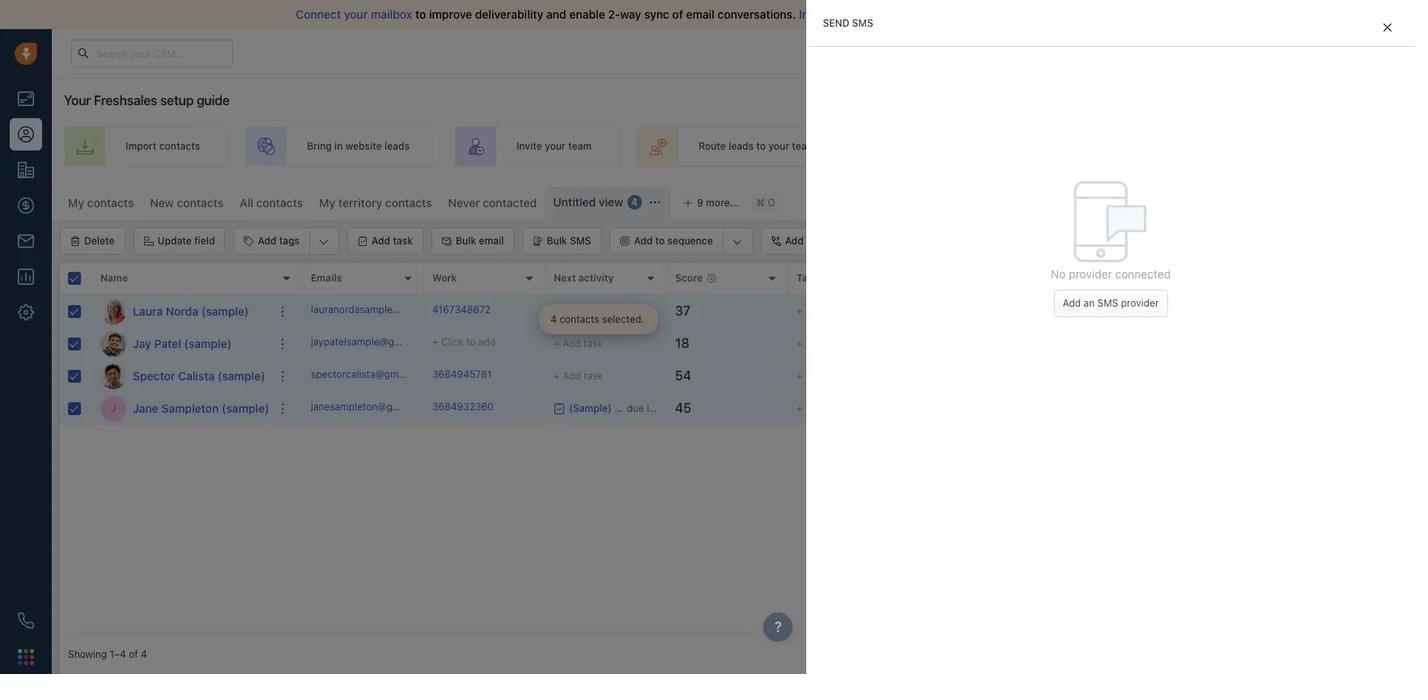 Task type: describe. For each thing, give the bounding box(es) containing it.
all
[[240, 196, 253, 210]]

to inside button
[[807, 235, 816, 247]]

lauranordasample@gmail.com
[[311, 304, 449, 316]]

j image
[[100, 331, 126, 357]]

⌘
[[756, 197, 765, 209]]

bring
[[307, 140, 332, 153]]

add inside group
[[258, 235, 277, 247]]

(sample) for spector calista (sample)
[[218, 369, 265, 383]]

your left mailbox
[[344, 7, 368, 21]]

import contacts
[[126, 140, 200, 153]]

+ click to add for 18
[[797, 338, 860, 350]]

power
[[819, 235, 848, 247]]

add inside the no provider connected dialog
[[1063, 297, 1081, 309]]

click for 18
[[806, 338, 828, 350]]

guide
[[197, 93, 230, 108]]

your up "o"
[[769, 140, 790, 153]]

18
[[675, 336, 690, 351]]

tags
[[797, 272, 819, 285]]

1 horizontal spatial of
[[673, 7, 683, 21]]

janesampleton@gmail.com
[[311, 401, 434, 413]]

37
[[675, 304, 691, 318]]

3684932360 link
[[432, 400, 494, 417]]

untitled
[[553, 195, 596, 209]]

new
[[150, 196, 174, 210]]

showing
[[68, 649, 107, 661]]

connect
[[296, 7, 341, 21]]

my territory contacts
[[319, 196, 432, 210]]

untitled view link
[[553, 194, 624, 211]]

territory
[[339, 196, 383, 210]]

list
[[879, 235, 893, 247]]

patel
[[154, 337, 181, 350]]

bulk for bulk email
[[456, 235, 476, 247]]

plans
[[1147, 47, 1173, 59]]

0 vertical spatial import
[[799, 7, 835, 21]]

add inside button
[[785, 235, 804, 247]]

phone element
[[10, 605, 42, 637]]

+ add task for 54
[[554, 370, 603, 382]]

field
[[194, 235, 215, 247]]

add an sms provider
[[1063, 297, 1159, 309]]

jay
[[133, 337, 151, 350]]

contacts for 4 contacts selected.
[[560, 313, 600, 326]]

add to sequence group
[[610, 228, 753, 255]]

route leads to your team
[[699, 140, 816, 153]]

spectorcalista@gmail.com
[[311, 368, 431, 381]]

no provider connected
[[1051, 268, 1171, 281]]

+ add task for 37
[[554, 305, 603, 317]]

press space to deselect this row. row containing 18
[[303, 328, 1307, 360]]

9 more...
[[697, 197, 739, 209]]

data
[[910, 7, 934, 21]]

email inside button
[[479, 235, 504, 247]]

4 inside untitled view 4
[[632, 196, 638, 208]]

jaypatelsample@gmail.com + click to add
[[311, 336, 496, 348]]

connect your mailbox link
[[296, 7, 415, 21]]

press space to deselect this row. row containing 37
[[303, 296, 1307, 328]]

4 contacts selected.
[[551, 313, 644, 326]]

my for my contacts
[[68, 196, 84, 210]]

s image
[[100, 363, 126, 389]]

selected.
[[602, 313, 644, 326]]

9 more... button
[[675, 192, 748, 215]]

row group containing 37
[[303, 296, 1307, 425]]

connected
[[1116, 268, 1171, 281]]

all
[[838, 7, 850, 21]]

2 vertical spatial 4
[[141, 649, 147, 661]]

add tags
[[258, 235, 300, 247]]

task inside button
[[393, 235, 413, 247]]

add to power dialer list
[[785, 235, 893, 247]]

laura norda (sample) link
[[133, 303, 249, 319]]

janesampleton@gmail.com link
[[311, 400, 434, 417]]

an
[[1084, 297, 1095, 309]]

tags
[[279, 235, 300, 247]]

customize table
[[1086, 194, 1162, 207]]

task for 54
[[584, 370, 603, 382]]

bulk email button
[[432, 228, 515, 255]]

view
[[599, 195, 624, 209]]

add for 18
[[843, 338, 860, 350]]

contacts for new contacts
[[177, 196, 224, 210]]

45
[[675, 401, 692, 416]]

54
[[675, 369, 692, 383]]

press space to deselect this row. row containing 45
[[303, 393, 1307, 425]]

customize table button
[[1060, 187, 1172, 215]]

add task button
[[348, 228, 424, 255]]

status
[[1040, 272, 1071, 285]]

connect your mailbox to improve deliverability and enable 2-way sync of email conversations. import all your sales data
[[296, 7, 934, 21]]

never
[[448, 196, 480, 210]]

showing 1–4 of 4
[[68, 649, 147, 661]]

sampleton
[[161, 401, 219, 415]]

(sample) for jane sampleton (sample)
[[222, 401, 269, 415]]

container_wx8msf4aqz5i3rn1 image for cancel bulk selection
[[1078, 236, 1089, 247]]

angle down image for add tags
[[319, 234, 329, 250]]

no provider connected dialog
[[807, 0, 1416, 675]]

click for 45
[[806, 402, 828, 415]]

laura norda (sample)
[[133, 304, 249, 318]]

+ click to add for 37
[[797, 305, 860, 317]]

(sample) for jay patel (sample)
[[184, 337, 232, 350]]

update field button
[[133, 228, 226, 255]]

add tags group
[[234, 228, 339, 255]]

mailbox
[[371, 7, 412, 21]]

container_wx8msf4aqz5i3rn1 image for customize table
[[1070, 195, 1082, 207]]

delete
[[84, 235, 115, 247]]

jaypatelsample@gmail.com link
[[311, 335, 435, 352]]

task for 37
[[584, 305, 603, 317]]

2 team from the left
[[792, 140, 816, 153]]

click for 37
[[806, 305, 828, 317]]

press space to deselect this row. row containing laura norda (sample)
[[60, 296, 303, 328]]

bring in website leads link
[[246, 126, 439, 167]]

l image
[[100, 298, 126, 324]]

add tags button
[[234, 228, 309, 254]]

enable
[[570, 7, 605, 21]]

never contacted
[[448, 196, 537, 210]]

contacts for my contacts
[[87, 196, 134, 210]]

no
[[1051, 268, 1066, 281]]

add for 54
[[843, 370, 860, 382]]

customize
[[1086, 194, 1135, 207]]

your right invite
[[545, 140, 566, 153]]

add for 45
[[843, 402, 860, 415]]

2 leads from the left
[[729, 140, 754, 153]]

my for my territory contacts
[[319, 196, 336, 210]]

spectorcalista@gmail.com 3684945781
[[311, 368, 492, 381]]

invite your team
[[517, 140, 592, 153]]

table
[[1138, 194, 1162, 207]]

Search your CRM... text field
[[71, 40, 233, 67]]

emails
[[311, 272, 342, 285]]



Task type: locate. For each thing, give the bounding box(es) containing it.
contacts up delete
[[87, 196, 134, 210]]

click for 54
[[806, 370, 828, 382]]

row group containing laura norda (sample)
[[60, 296, 303, 425]]

add to sequence
[[634, 235, 713, 247]]

1 + add task from the top
[[554, 305, 603, 317]]

j
[[111, 402, 116, 415]]

delete button
[[60, 228, 125, 255]]

my contacts
[[68, 196, 134, 210]]

2 vertical spatial sms
[[1098, 297, 1119, 309]]

selection
[[1153, 236, 1196, 248]]

0 vertical spatial + add task
[[554, 305, 603, 317]]

press space to deselect this row. row containing 54
[[303, 360, 1307, 393]]

angle down image for add to sequence
[[733, 234, 742, 250]]

grid containing 37
[[60, 263, 1307, 636]]

team
[[568, 140, 592, 153], [792, 140, 816, 153]]

1 vertical spatial 4
[[551, 313, 557, 326]]

1 horizontal spatial bulk
[[547, 235, 567, 247]]

freshsales
[[94, 93, 157, 108]]

of right 1–4
[[129, 649, 138, 661]]

add task
[[372, 235, 413, 247]]

angle down image inside add to sequence group
[[733, 234, 742, 250]]

+ click to add for 54
[[797, 370, 860, 382]]

2 horizontal spatial sms
[[1098, 297, 1119, 309]]

9
[[697, 197, 704, 209]]

name
[[100, 272, 128, 285]]

1 vertical spatial container_wx8msf4aqz5i3rn1 image
[[1078, 236, 1089, 247]]

contacted
[[483, 196, 537, 210]]

contacts inside grid
[[560, 313, 600, 326]]

container_wx8msf4aqz5i3rn1 image left customize
[[1070, 195, 1082, 207]]

leads right route on the top of the page
[[729, 140, 754, 153]]

angle down image right the tags at the left of the page
[[319, 234, 329, 250]]

grid
[[60, 263, 1307, 636]]

more...
[[706, 197, 739, 209]]

contacts
[[159, 140, 200, 153], [87, 196, 134, 210], [177, 196, 224, 210], [256, 196, 303, 210], [385, 196, 432, 210], [560, 313, 600, 326]]

1 horizontal spatial 4
[[551, 313, 557, 326]]

(sample)
[[201, 304, 249, 318], [184, 337, 232, 350], [218, 369, 265, 383], [222, 401, 269, 415]]

bulk sms
[[547, 235, 591, 247]]

add for 37
[[843, 305, 860, 317]]

4 + click to add from the top
[[797, 402, 860, 415]]

1 horizontal spatial my
[[319, 196, 336, 210]]

norda
[[166, 304, 199, 318]]

route
[[699, 140, 726, 153]]

2 bulk from the left
[[547, 235, 567, 247]]

leads right website
[[385, 140, 410, 153]]

all contacts button
[[232, 187, 311, 219], [240, 196, 303, 210]]

provider down 'connected'
[[1122, 297, 1159, 309]]

update field
[[158, 235, 215, 247]]

contacts down next activity
[[560, 313, 600, 326]]

all contacts
[[240, 196, 303, 210]]

and
[[547, 7, 567, 21]]

0 vertical spatial email
[[686, 7, 715, 21]]

+ add task
[[554, 305, 603, 317], [554, 337, 603, 349], [554, 370, 603, 382]]

sms up next activity
[[570, 235, 591, 247]]

bulk up next
[[547, 235, 567, 247]]

invite
[[517, 140, 542, 153]]

1 horizontal spatial email
[[686, 7, 715, 21]]

container_wx8msf4aqz5i3rn1 image
[[1070, 195, 1082, 207], [1078, 236, 1089, 247]]

0 horizontal spatial container_wx8msf4aqz5i3rn1 image
[[554, 403, 565, 414]]

sequence
[[668, 235, 713, 247]]

my territory contacts button
[[311, 187, 440, 219], [319, 196, 432, 210]]

1 horizontal spatial angle down image
[[733, 234, 742, 250]]

0 horizontal spatial provider
[[1069, 268, 1113, 281]]

row group
[[60, 296, 303, 425], [303, 296, 1307, 425]]

1 team from the left
[[568, 140, 592, 153]]

1 horizontal spatial container_wx8msf4aqz5i3rn1 image
[[649, 197, 661, 208]]

1 horizontal spatial team
[[792, 140, 816, 153]]

1 row group from the left
[[60, 296, 303, 425]]

press space to deselect this row. row containing spector calista (sample)
[[60, 360, 303, 393]]

0 horizontal spatial angle down image
[[319, 234, 329, 250]]

contacts up add task
[[385, 196, 432, 210]]

bulk
[[1130, 236, 1150, 248]]

lauranordasample@gmail.com link
[[311, 303, 449, 320]]

jaypatelsample@gmail.com
[[311, 336, 435, 348]]

update
[[158, 235, 192, 247]]

send
[[823, 17, 850, 29]]

angle down image inside add tags group
[[319, 234, 329, 250]]

task for 18
[[584, 337, 603, 349]]

1 vertical spatial container_wx8msf4aqz5i3rn1 image
[[554, 403, 565, 414]]

o
[[768, 197, 776, 209]]

cell
[[910, 296, 1032, 327], [910, 328, 1032, 360], [1032, 328, 1153, 360], [910, 360, 1032, 392], [1032, 360, 1153, 392], [910, 393, 1032, 424], [1032, 393, 1153, 424]]

add inside "button"
[[634, 235, 653, 247]]

1 vertical spatial + add task
[[554, 337, 603, 349]]

freshworks switcher image
[[18, 649, 34, 666]]

1 my from the left
[[68, 196, 84, 210]]

1 leads from the left
[[385, 140, 410, 153]]

0 horizontal spatial my
[[68, 196, 84, 210]]

1
[[1345, 39, 1349, 51]]

of
[[673, 7, 683, 21], [129, 649, 138, 661]]

jane sampleton (sample)
[[133, 401, 269, 415]]

1 horizontal spatial import
[[799, 7, 835, 21]]

add to power dialer list button
[[761, 228, 904, 255]]

+ add task for 18
[[554, 337, 603, 349]]

(sample) right "calista"
[[218, 369, 265, 383]]

explore plans
[[1110, 47, 1173, 59]]

your right all
[[853, 7, 877, 21]]

email right sync
[[686, 7, 715, 21]]

4 down next
[[551, 313, 557, 326]]

1 horizontal spatial leads
[[729, 140, 754, 153]]

4167348672 link
[[432, 303, 491, 320]]

0 horizontal spatial import
[[126, 140, 157, 153]]

contacts right "new"
[[177, 196, 224, 210]]

4 right view
[[632, 196, 638, 208]]

route leads to your team link
[[637, 126, 845, 167]]

container_wx8msf4aqz5i3rn1 image for janesampleton@gmail.com
[[554, 403, 565, 414]]

janesampleton@gmail.com 3684932360
[[311, 401, 494, 413]]

jane sampleton (sample) link
[[133, 400, 269, 417]]

(sample) up the spector calista (sample) on the bottom of the page
[[184, 337, 232, 350]]

bulk for bulk sms
[[547, 235, 567, 247]]

sms right all
[[852, 17, 874, 29]]

contacts down setup
[[159, 140, 200, 153]]

next activity
[[554, 272, 614, 285]]

0 horizontal spatial bulk
[[456, 235, 476, 247]]

2 + click to add from the top
[[797, 338, 860, 350]]

of right sync
[[673, 7, 683, 21]]

0 horizontal spatial team
[[568, 140, 592, 153]]

import left all
[[799, 7, 835, 21]]

sms for send sms
[[852, 17, 874, 29]]

0 vertical spatial sms
[[852, 17, 874, 29]]

container_wx8msf4aqz5i3rn1 image left cancel
[[1078, 236, 1089, 247]]

1 horizontal spatial provider
[[1122, 297, 1159, 309]]

3 + click to add from the top
[[797, 370, 860, 382]]

2 vertical spatial + add task
[[554, 370, 603, 382]]

my
[[68, 196, 84, 210], [319, 196, 336, 210]]

1 vertical spatial of
[[129, 649, 138, 661]]

import inside import contacts link
[[126, 140, 157, 153]]

to inside "button"
[[656, 235, 665, 247]]

2 + add task from the top
[[554, 337, 603, 349]]

cancel
[[1095, 236, 1128, 248]]

sync
[[644, 7, 670, 21]]

sms for bulk sms
[[570, 235, 591, 247]]

container_wx8msf4aqz5i3rn1 image
[[649, 197, 661, 208], [554, 403, 565, 414]]

your
[[64, 93, 91, 108]]

container_wx8msf4aqz5i3rn1 image for untitled view
[[649, 197, 661, 208]]

provider
[[1069, 268, 1113, 281], [1122, 297, 1159, 309]]

0 horizontal spatial email
[[479, 235, 504, 247]]

deliverability
[[475, 7, 544, 21]]

jay patel (sample) link
[[133, 336, 232, 352]]

0 vertical spatial provider
[[1069, 268, 1113, 281]]

phone image
[[18, 613, 34, 629]]

activity
[[579, 272, 614, 285]]

send sms
[[823, 17, 874, 29]]

1 angle down image from the left
[[319, 234, 329, 250]]

add an sms provider button
[[1054, 290, 1168, 317]]

2 horizontal spatial 4
[[632, 196, 638, 208]]

add
[[258, 235, 277, 247], [372, 235, 390, 247], [634, 235, 653, 247], [785, 235, 804, 247], [1063, 297, 1081, 309], [563, 305, 581, 317], [563, 337, 581, 349], [563, 370, 581, 382]]

dialer
[[850, 235, 877, 247]]

4
[[632, 196, 638, 208], [551, 313, 557, 326], [141, 649, 147, 661]]

spector calista (sample)
[[133, 369, 265, 383]]

angle down image
[[319, 234, 329, 250], [733, 234, 742, 250]]

provider inside button
[[1122, 297, 1159, 309]]

import down your freshsales setup guide
[[126, 140, 157, 153]]

import contacts link
[[64, 126, 229, 167]]

bulk down never
[[456, 235, 476, 247]]

(sample) right norda
[[201, 304, 249, 318]]

1–4
[[110, 649, 126, 661]]

0 horizontal spatial 4
[[141, 649, 147, 661]]

0 horizontal spatial leads
[[385, 140, 410, 153]]

my up delete button
[[68, 196, 84, 210]]

4 inside grid
[[551, 313, 557, 326]]

3684945781 link
[[432, 368, 492, 385]]

bulk email
[[456, 235, 504, 247]]

work
[[432, 272, 457, 285]]

calista
[[178, 369, 215, 383]]

1 vertical spatial sms
[[570, 235, 591, 247]]

2 my from the left
[[319, 196, 336, 210]]

1 horizontal spatial sms
[[852, 17, 874, 29]]

0 horizontal spatial of
[[129, 649, 138, 661]]

0 vertical spatial of
[[673, 7, 683, 21]]

contacts for all contacts
[[256, 196, 303, 210]]

2 row group from the left
[[303, 296, 1307, 425]]

0 vertical spatial container_wx8msf4aqz5i3rn1 image
[[649, 197, 661, 208]]

new contacts button
[[142, 187, 232, 219], [150, 196, 224, 210]]

improve
[[429, 7, 472, 21]]

press space to deselect this row. row containing jane sampleton (sample)
[[60, 393, 303, 425]]

sms right an
[[1098, 297, 1119, 309]]

name row
[[60, 263, 303, 296]]

1 vertical spatial provider
[[1122, 297, 1159, 309]]

explore
[[1110, 47, 1145, 59]]

untitled view 4
[[553, 195, 638, 209]]

press space to deselect this row. row
[[60, 296, 303, 328], [303, 296, 1307, 328], [60, 328, 303, 360], [303, 328, 1307, 360], [60, 360, 303, 393], [303, 360, 1307, 393], [60, 393, 303, 425], [303, 393, 1307, 425]]

bulk sms button
[[523, 228, 602, 255]]

2-
[[608, 7, 620, 21]]

score
[[675, 272, 703, 285]]

0 vertical spatial container_wx8msf4aqz5i3rn1 image
[[1070, 195, 1082, 207]]

leads
[[385, 140, 410, 153], [729, 140, 754, 153]]

1 vertical spatial email
[[479, 235, 504, 247]]

2 angle down image from the left
[[733, 234, 742, 250]]

0 horizontal spatial sms
[[570, 235, 591, 247]]

3684932360
[[432, 401, 494, 413]]

contacts for import contacts
[[159, 140, 200, 153]]

1 + click to add from the top
[[797, 305, 860, 317]]

import all your sales data link
[[799, 7, 937, 21]]

(sample) for laura norda (sample)
[[201, 304, 249, 318]]

0 vertical spatial 4
[[632, 196, 638, 208]]

angle down image down more... in the top of the page
[[733, 234, 742, 250]]

container_wx8msf4aqz5i3rn1 image inside the customize table button
[[1070, 195, 1082, 207]]

(sample) right sampleton at bottom left
[[222, 401, 269, 415]]

+ click to add
[[797, 305, 860, 317], [797, 338, 860, 350], [797, 370, 860, 382], [797, 402, 860, 415]]

contacts right all
[[256, 196, 303, 210]]

1 bulk from the left
[[456, 235, 476, 247]]

bulk
[[456, 235, 476, 247], [547, 235, 567, 247]]

email down the never contacted
[[479, 235, 504, 247]]

4 right 1–4
[[141, 649, 147, 661]]

press space to deselect this row. row containing jay patel (sample)
[[60, 328, 303, 360]]

my left territory
[[319, 196, 336, 210]]

1 vertical spatial import
[[126, 140, 157, 153]]

laura
[[133, 304, 163, 318]]

+ click to add for 45
[[797, 402, 860, 415]]

provider up an
[[1069, 268, 1113, 281]]

3 + add task from the top
[[554, 370, 603, 382]]



Task type: vqa. For each thing, say whether or not it's contained in the screenshot.
all contacts
yes



